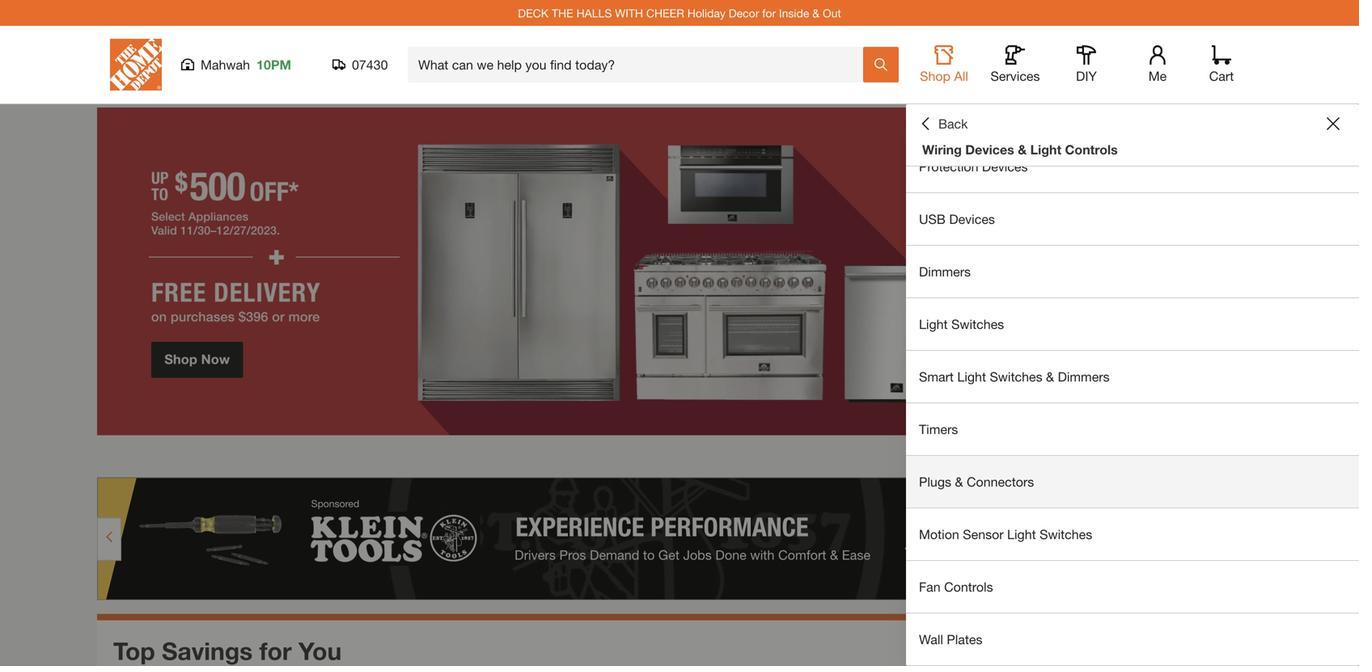 Task type: locate. For each thing, give the bounding box(es) containing it.
inside
[[779, 6, 810, 20]]

&
[[813, 6, 820, 20], [1018, 142, 1027, 157], [1046, 369, 1055, 385], [955, 475, 963, 490]]

menu
[[906, 36, 1360, 667]]

devices inside protection devices link
[[982, 159, 1028, 174]]

1 vertical spatial dimmers
[[1058, 369, 1110, 385]]

1 vertical spatial devices
[[982, 159, 1028, 174]]

dimmers down light switches link
[[1058, 369, 1110, 385]]

outlets link
[[906, 88, 1360, 140]]

4 / 5
[[1199, 448, 1220, 465]]

controls
[[1065, 142, 1118, 157], [944, 580, 993, 595]]

for left the 'inside'
[[763, 6, 776, 20]]

light down services at the top of the page
[[1031, 142, 1062, 157]]

dimmers inside dimmers link
[[919, 264, 971, 280]]

devices down wiring devices & light controls
[[982, 159, 1028, 174]]

back button
[[919, 116, 968, 132]]

previous slide image
[[1172, 450, 1185, 463]]

2 vertical spatial switches
[[1040, 527, 1093, 543]]

top savings for you
[[113, 637, 342, 666]]

plugs & connectors link
[[906, 456, 1360, 508]]

diy button
[[1061, 45, 1113, 84]]

light
[[1031, 142, 1062, 157], [919, 317, 948, 332], [958, 369, 986, 385], [1008, 527, 1036, 543]]

image for  30nov2023-hp-bau-mw44-45-hero4-appliances image
[[97, 108, 1262, 436]]

1 horizontal spatial for
[[763, 6, 776, 20]]

devices inside usb devices link
[[949, 212, 995, 227]]

smart light switches & dimmers
[[919, 369, 1110, 385]]

devices up protection devices
[[966, 142, 1015, 157]]

savings
[[162, 637, 253, 666]]

me
[[1149, 68, 1167, 84]]

smart light switches & dimmers link
[[906, 351, 1360, 403]]

wall plates
[[919, 632, 983, 648]]

1 vertical spatial switches
[[990, 369, 1043, 385]]

for
[[763, 6, 776, 20], [259, 637, 292, 666]]

diy
[[1076, 68, 1097, 84]]

controls right fan
[[944, 580, 993, 595]]

protection
[[919, 159, 979, 174]]

wall plates link
[[906, 614, 1360, 666]]

for left you
[[259, 637, 292, 666]]

motion sensor light switches
[[919, 527, 1093, 543]]

dimmers
[[919, 264, 971, 280], [1058, 369, 1110, 385]]

timers
[[919, 422, 958, 437]]

0 vertical spatial devices
[[966, 142, 1015, 157]]

devices for protection
[[982, 159, 1028, 174]]

cart
[[1210, 68, 1234, 84]]

light right the smart
[[958, 369, 986, 385]]

all
[[954, 68, 969, 84]]

wall
[[919, 632, 944, 648]]

/
[[1207, 448, 1212, 465]]

services button
[[990, 45, 1041, 84]]

07430
[[352, 57, 388, 72]]

out
[[823, 6, 841, 20]]

with
[[615, 6, 643, 20]]

1 horizontal spatial controls
[[1065, 142, 1118, 157]]

0 vertical spatial switches
[[952, 317, 1004, 332]]

motion
[[919, 527, 960, 543]]

next slide image
[[1235, 450, 1248, 463]]

protection devices link
[[906, 141, 1360, 193]]

usb devices link
[[906, 193, 1360, 245]]

dimmers link
[[906, 246, 1360, 298]]

top
[[113, 637, 155, 666]]

07430 button
[[333, 57, 388, 73]]

plugs & connectors
[[919, 475, 1034, 490]]

switches
[[952, 317, 1004, 332], [990, 369, 1043, 385], [1040, 527, 1093, 543]]

1 horizontal spatial dimmers
[[1058, 369, 1110, 385]]

1 vertical spatial for
[[259, 637, 292, 666]]

dimmers down usb devices
[[919, 264, 971, 280]]

drawer close image
[[1327, 117, 1340, 130]]

mahwah 10pm
[[201, 57, 291, 72]]

devices for wiring
[[966, 142, 1015, 157]]

devices right usb
[[949, 212, 995, 227]]

the home depot logo image
[[110, 39, 162, 91]]

usb devices
[[919, 212, 995, 227]]

controls down outlets link
[[1065, 142, 1118, 157]]

shop all
[[920, 68, 969, 84]]

0 vertical spatial dimmers
[[919, 264, 971, 280]]

0 horizontal spatial controls
[[944, 580, 993, 595]]

2 vertical spatial devices
[[949, 212, 995, 227]]

0 horizontal spatial dimmers
[[919, 264, 971, 280]]

shop
[[920, 68, 951, 84]]

devices
[[966, 142, 1015, 157], [982, 159, 1028, 174], [949, 212, 995, 227]]

1 vertical spatial controls
[[944, 580, 993, 595]]

deck
[[518, 6, 549, 20]]

motion sensor light switches link
[[906, 509, 1360, 561]]



Task type: describe. For each thing, give the bounding box(es) containing it.
fan controls
[[919, 580, 993, 595]]

protection devices
[[919, 159, 1028, 174]]

outlets
[[919, 106, 961, 122]]

cart link
[[1204, 45, 1240, 84]]

4
[[1199, 448, 1207, 465]]

switches inside light switches link
[[952, 317, 1004, 332]]

me button
[[1132, 45, 1184, 84]]

wiring devices & light controls
[[923, 142, 1118, 157]]

you
[[299, 637, 342, 666]]

cheer
[[646, 6, 684, 20]]

light switches
[[919, 317, 1004, 332]]

0 vertical spatial for
[[763, 6, 776, 20]]

fan
[[919, 580, 941, 595]]

0 horizontal spatial for
[[259, 637, 292, 666]]

light up the smart
[[919, 317, 948, 332]]

plates
[[947, 632, 983, 648]]

deck the halls with cheer holiday decor for inside & out
[[518, 6, 841, 20]]

decor
[[729, 6, 759, 20]]

fan controls link
[[906, 562, 1360, 613]]

10pm
[[257, 57, 291, 72]]

holiday
[[688, 6, 726, 20]]

light right sensor
[[1008, 527, 1036, 543]]

light switches link
[[906, 299, 1360, 350]]

shop all button
[[918, 45, 970, 84]]

mahwah
[[201, 57, 250, 72]]

feedback link image
[[1338, 274, 1360, 361]]

the
[[552, 6, 573, 20]]

connectors
[[967, 475, 1034, 490]]

timers link
[[906, 404, 1360, 456]]

switches inside smart light switches & dimmers link
[[990, 369, 1043, 385]]

back
[[939, 116, 968, 132]]

What can we help you find today? search field
[[418, 48, 863, 82]]

sensor
[[963, 527, 1004, 543]]

usb
[[919, 212, 946, 227]]

smart
[[919, 369, 954, 385]]

deck the halls with cheer holiday decor for inside & out link
[[518, 6, 841, 20]]

5
[[1212, 448, 1220, 465]]

plugs
[[919, 475, 952, 490]]

dimmers inside smart light switches & dimmers link
[[1058, 369, 1110, 385]]

wiring
[[923, 142, 962, 157]]

switches inside motion sensor light switches link
[[1040, 527, 1093, 543]]

0 vertical spatial controls
[[1065, 142, 1118, 157]]

halls
[[577, 6, 612, 20]]

services
[[991, 68, 1040, 84]]

menu containing outlets
[[906, 36, 1360, 667]]

devices for usb
[[949, 212, 995, 227]]



Task type: vqa. For each thing, say whether or not it's contained in the screenshot.
Accent Chairs link
no



